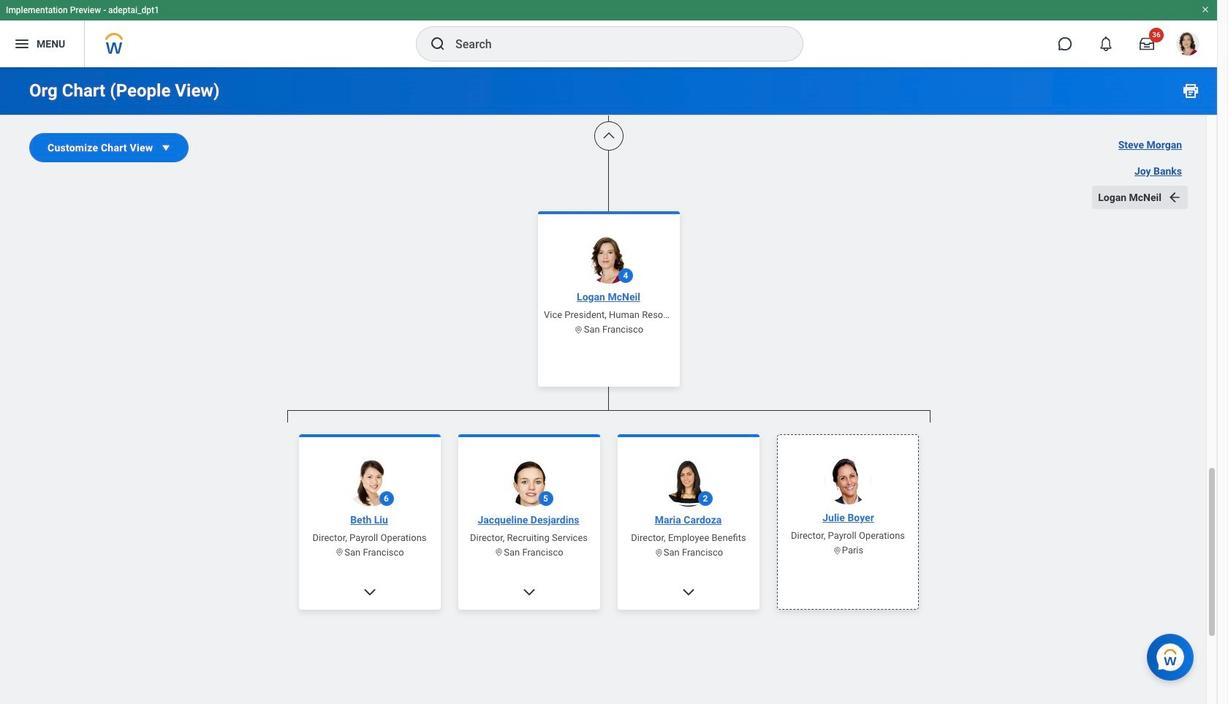Task type: describe. For each thing, give the bounding box(es) containing it.
profile logan mcneil image
[[1177, 32, 1200, 59]]

Search Workday  search field
[[456, 28, 773, 60]]

search image
[[429, 35, 447, 53]]

print org chart image
[[1183, 82, 1200, 99]]

1 vertical spatial location image
[[654, 548, 664, 557]]

notifications large image
[[1099, 37, 1114, 51]]

logan mcneil, logan mcneil, 4 direct reports element
[[287, 422, 931, 704]]

2 chevron down image from the left
[[681, 585, 696, 599]]



Task type: locate. For each thing, give the bounding box(es) containing it.
arrow left image
[[1168, 190, 1183, 205]]

1 horizontal spatial location image
[[654, 548, 664, 557]]

0 horizontal spatial location image
[[335, 548, 345, 557]]

0 vertical spatial location image
[[574, 325, 584, 334]]

1 chevron down image from the left
[[522, 585, 537, 599]]

banner
[[0, 0, 1218, 67]]

location image
[[574, 325, 584, 334], [654, 548, 664, 557]]

justify image
[[13, 35, 31, 53]]

0 horizontal spatial chevron down image
[[522, 585, 537, 599]]

chevron up image
[[602, 129, 616, 143]]

2 horizontal spatial location image
[[833, 546, 842, 555]]

chevron down image
[[362, 585, 377, 599]]

inbox large image
[[1140, 37, 1155, 51]]

main content
[[0, 0, 1218, 704]]

chevron down image
[[522, 585, 537, 599], [681, 585, 696, 599]]

close environment banner image
[[1202, 5, 1211, 14]]

0 horizontal spatial location image
[[574, 325, 584, 334]]

caret down image
[[159, 140, 174, 155]]

1 horizontal spatial chevron down image
[[681, 585, 696, 599]]

location image
[[833, 546, 842, 555], [335, 548, 345, 557], [495, 548, 504, 557]]

1 horizontal spatial location image
[[495, 548, 504, 557]]



Task type: vqa. For each thing, say whether or not it's contained in the screenshot.
a in the Antonella was referred to me by someone I think very highly of - please reach out to her and see if she is a good fit for our organisation.
no



